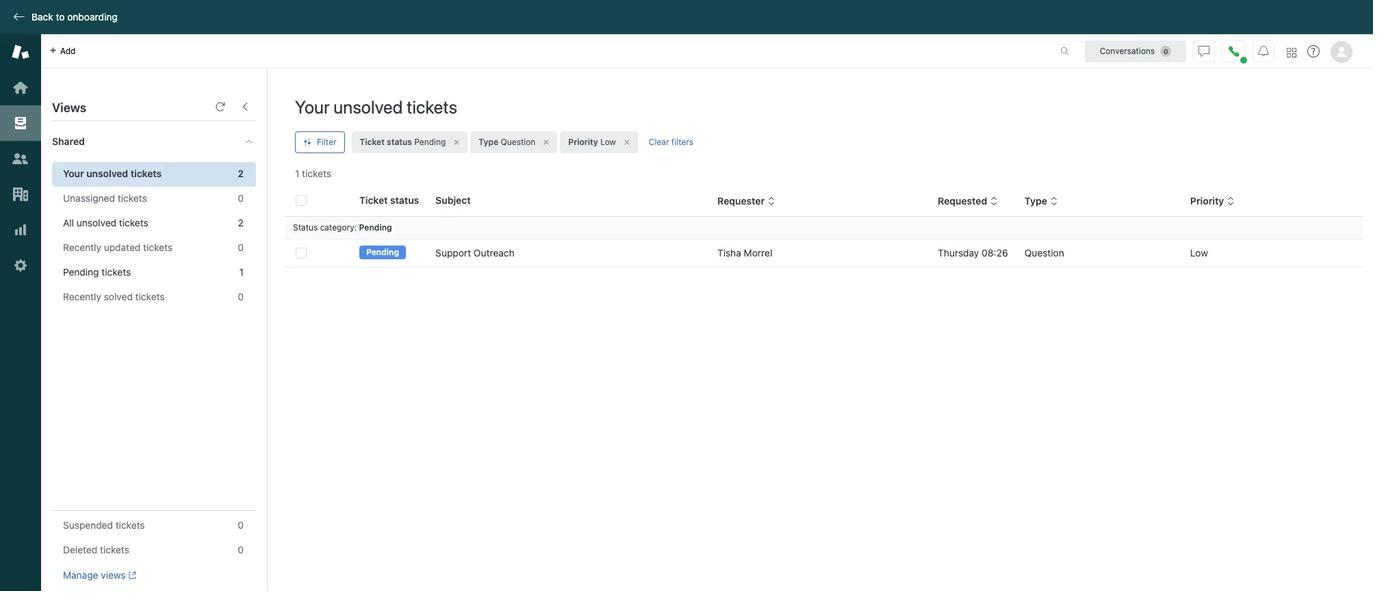 Task type: locate. For each thing, give the bounding box(es) containing it.
1 recently from the top
[[63, 242, 101, 253]]

unsolved up unassigned tickets
[[86, 168, 128, 179]]

type button
[[1025, 195, 1059, 208]]

remove image left 'clear'
[[623, 138, 631, 147]]

clear filters button
[[641, 131, 702, 153]]

4 0 from the top
[[238, 520, 244, 531]]

1 horizontal spatial your
[[295, 97, 330, 117]]

ticket right filter
[[360, 137, 385, 147]]

priority inside button
[[1191, 195, 1225, 207]]

2 0 from the top
[[238, 242, 244, 253]]

1 remove image from the left
[[453, 138, 461, 147]]

get help image
[[1308, 45, 1320, 58]]

type for type
[[1025, 195, 1048, 207]]

filter button
[[295, 131, 345, 153]]

back to onboarding link
[[0, 11, 124, 23]]

08:26
[[982, 247, 1008, 259]]

your unsolved tickets up ticket status pending
[[295, 97, 457, 117]]

pending up subject on the left top of the page
[[415, 137, 446, 147]]

0 horizontal spatial remove image
[[453, 138, 461, 147]]

status
[[387, 137, 412, 147], [390, 194, 419, 206]]

tickets up updated
[[119, 217, 148, 229]]

support outreach
[[436, 247, 515, 259]]

recently solved tickets
[[63, 291, 165, 303]]

0 vertical spatial your
[[295, 97, 330, 117]]

unsolved up ticket status pending
[[334, 97, 403, 117]]

your unsolved tickets
[[295, 97, 457, 117], [63, 168, 162, 179]]

row
[[285, 239, 1363, 267]]

priority
[[569, 137, 598, 147], [1191, 195, 1225, 207]]

pending
[[415, 137, 446, 147], [359, 223, 392, 233], [366, 247, 399, 258], [63, 266, 99, 278]]

2 2 from the top
[[238, 217, 244, 229]]

1 horizontal spatial priority
[[1191, 195, 1225, 207]]

type for type question
[[479, 137, 499, 147]]

unassigned tickets
[[63, 192, 147, 204]]

3 remove image from the left
[[623, 138, 631, 147]]

1 vertical spatial ticket
[[359, 194, 388, 206]]

2 for all unsolved tickets
[[238, 217, 244, 229]]

0 vertical spatial your unsolved tickets
[[295, 97, 457, 117]]

1 vertical spatial question
[[1025, 247, 1065, 259]]

0 for unassigned tickets
[[238, 192, 244, 204]]

1 horizontal spatial question
[[1025, 247, 1065, 259]]

refresh views pane image
[[215, 101, 226, 112]]

ticket
[[360, 137, 385, 147], [359, 194, 388, 206]]

0 vertical spatial question
[[501, 137, 536, 147]]

priority low
[[569, 137, 616, 147]]

ticket status
[[359, 194, 419, 206]]

recently down pending tickets
[[63, 291, 101, 303]]

views
[[101, 570, 126, 581]]

1 ticket from the top
[[360, 137, 385, 147]]

requester button
[[718, 195, 776, 208]]

1 horizontal spatial low
[[1191, 247, 1208, 259]]

1 0 from the top
[[238, 192, 244, 204]]

low
[[601, 137, 616, 147], [1191, 247, 1208, 259]]

your up filter button in the top of the page
[[295, 97, 330, 117]]

2 down 'collapse views pane' image
[[238, 168, 244, 179]]

5 0 from the top
[[238, 544, 244, 556]]

0 vertical spatial 1
[[295, 168, 299, 179]]

0 for suspended tickets
[[238, 520, 244, 531]]

low left 'clear'
[[601, 137, 616, 147]]

remove image
[[453, 138, 461, 147], [543, 138, 551, 147], [623, 138, 631, 147]]

type inside button
[[1025, 195, 1048, 207]]

question
[[501, 137, 536, 147], [1025, 247, 1065, 259]]

0 vertical spatial priority
[[569, 137, 598, 147]]

recently
[[63, 242, 101, 253], [63, 291, 101, 303]]

recently down all
[[63, 242, 101, 253]]

0 horizontal spatial your unsolved tickets
[[63, 168, 162, 179]]

low down priority button
[[1191, 247, 1208, 259]]

status left subject on the left top of the page
[[390, 194, 419, 206]]

all
[[63, 217, 74, 229]]

0 vertical spatial ticket
[[360, 137, 385, 147]]

2 recently from the top
[[63, 291, 101, 303]]

remove image for priority low
[[623, 138, 631, 147]]

1 vertical spatial unsolved
[[86, 168, 128, 179]]

tickets up deleted tickets
[[116, 520, 145, 531]]

2 ticket from the top
[[359, 194, 388, 206]]

0 horizontal spatial type
[[479, 137, 499, 147]]

1 vertical spatial type
[[1025, 195, 1048, 207]]

type question
[[479, 137, 536, 147]]

admin image
[[12, 257, 29, 275]]

filters
[[672, 137, 694, 147]]

filter
[[317, 137, 337, 147]]

1 horizontal spatial type
[[1025, 195, 1048, 207]]

button displays agent's chat status as invisible. image
[[1199, 46, 1210, 56]]

ticket for ticket status pending
[[360, 137, 385, 147]]

1 vertical spatial low
[[1191, 247, 1208, 259]]

1 vertical spatial priority
[[1191, 195, 1225, 207]]

0
[[238, 192, 244, 204], [238, 242, 244, 253], [238, 291, 244, 303], [238, 520, 244, 531], [238, 544, 244, 556]]

2 for your unsolved tickets
[[238, 168, 244, 179]]

your unsolved tickets up unassigned tickets
[[63, 168, 162, 179]]

2 horizontal spatial remove image
[[623, 138, 631, 147]]

2 vertical spatial unsolved
[[77, 217, 116, 229]]

0 horizontal spatial question
[[501, 137, 536, 147]]

pending down status category: pending
[[366, 247, 399, 258]]

status category: pending
[[293, 223, 392, 233]]

0 vertical spatial recently
[[63, 242, 101, 253]]

type
[[479, 137, 499, 147], [1025, 195, 1048, 207]]

0 horizontal spatial priority
[[569, 137, 598, 147]]

tickets up ticket status pending
[[407, 97, 457, 117]]

zendesk image
[[0, 590, 41, 592]]

0 vertical spatial type
[[479, 137, 499, 147]]

tisha
[[718, 247, 741, 259]]

1 vertical spatial 1
[[239, 266, 244, 278]]

1 for 1
[[239, 266, 244, 278]]

1 vertical spatial 2
[[238, 217, 244, 229]]

your
[[295, 97, 330, 117], [63, 168, 84, 179]]

tickets up all unsolved tickets
[[118, 192, 147, 204]]

0 vertical spatial status
[[387, 137, 412, 147]]

unsolved down unassigned
[[77, 217, 116, 229]]

suspended
[[63, 520, 113, 531]]

tisha morrel
[[718, 247, 773, 259]]

remove image right type question in the left top of the page
[[543, 138, 551, 147]]

remove image left type question in the left top of the page
[[453, 138, 461, 147]]

deleted
[[63, 544, 97, 556]]

1 vertical spatial recently
[[63, 291, 101, 303]]

your up unassigned
[[63, 168, 84, 179]]

requested button
[[938, 195, 999, 208]]

unsolved
[[334, 97, 403, 117], [86, 168, 128, 179], [77, 217, 116, 229]]

tickets
[[407, 97, 457, 117], [131, 168, 162, 179], [302, 168, 331, 179], [118, 192, 147, 204], [119, 217, 148, 229], [143, 242, 173, 253], [102, 266, 131, 278], [135, 291, 165, 303], [116, 520, 145, 531], [100, 544, 129, 556]]

0 vertical spatial 2
[[238, 168, 244, 179]]

3 0 from the top
[[238, 291, 244, 303]]

ticket status pending
[[360, 137, 446, 147]]

main element
[[0, 34, 41, 592]]

1 vertical spatial your
[[63, 168, 84, 179]]

ticket up status category: pending
[[359, 194, 388, 206]]

0 horizontal spatial 1
[[239, 266, 244, 278]]

2 left status
[[238, 217, 244, 229]]

conversations
[[1100, 46, 1155, 56]]

2 remove image from the left
[[543, 138, 551, 147]]

priority for priority
[[1191, 195, 1225, 207]]

support outreach link
[[436, 247, 515, 260]]

1 horizontal spatial remove image
[[543, 138, 551, 147]]

outreach
[[474, 247, 515, 259]]

solved
[[104, 291, 133, 303]]

support
[[436, 247, 471, 259]]

thursday 08:26
[[938, 247, 1008, 259]]

0 horizontal spatial low
[[601, 137, 616, 147]]

to
[[56, 11, 65, 23]]

tickets right updated
[[143, 242, 173, 253]]

1
[[295, 168, 299, 179], [239, 266, 244, 278]]

updated
[[104, 242, 141, 253]]

1 horizontal spatial your unsolved tickets
[[295, 97, 457, 117]]

1 2 from the top
[[238, 168, 244, 179]]

1 horizontal spatial 1
[[295, 168, 299, 179]]

thursday
[[938, 247, 979, 259]]

pending down ticket status on the top left of the page
[[359, 223, 392, 233]]

status up ticket status on the top left of the page
[[387, 137, 412, 147]]

1 vertical spatial status
[[390, 194, 419, 206]]

1 for 1 tickets
[[295, 168, 299, 179]]

2
[[238, 168, 244, 179], [238, 217, 244, 229]]

organizations image
[[12, 186, 29, 203]]



Task type: describe. For each thing, give the bounding box(es) containing it.
conversations button
[[1085, 40, 1187, 62]]

add button
[[41, 34, 84, 68]]

views
[[52, 101, 86, 115]]

requester
[[718, 195, 765, 207]]

shared heading
[[41, 121, 267, 162]]

morrel
[[744, 247, 773, 259]]

pending up recently solved tickets in the left of the page
[[63, 266, 99, 278]]

0 for recently solved tickets
[[238, 291, 244, 303]]

shared
[[52, 136, 85, 147]]

zendesk products image
[[1287, 48, 1297, 57]]

views image
[[12, 114, 29, 132]]

recently for recently solved tickets
[[63, 291, 101, 303]]

all unsolved tickets
[[63, 217, 148, 229]]

status for ticket status
[[390, 194, 419, 206]]

clear filters
[[649, 137, 694, 147]]

onboarding
[[67, 11, 118, 23]]

row containing support outreach
[[285, 239, 1363, 267]]

0 vertical spatial unsolved
[[334, 97, 403, 117]]

ticket for ticket status
[[359, 194, 388, 206]]

pending tickets
[[63, 266, 131, 278]]

tickets down the shared heading
[[131, 168, 162, 179]]

deleted tickets
[[63, 544, 129, 556]]

zendesk support image
[[12, 43, 29, 61]]

recently updated tickets
[[63, 242, 173, 253]]

0 for recently updated tickets
[[238, 242, 244, 253]]

shared button
[[41, 121, 231, 162]]

category:
[[320, 223, 357, 233]]

1 vertical spatial your unsolved tickets
[[63, 168, 162, 179]]

back to onboarding
[[31, 11, 118, 23]]

clear
[[649, 137, 669, 147]]

status for ticket status pending
[[387, 137, 412, 147]]

requested
[[938, 195, 988, 207]]

suspended tickets
[[63, 520, 145, 531]]

remove image for type question
[[543, 138, 551, 147]]

0 horizontal spatial your
[[63, 168, 84, 179]]

0 for deleted tickets
[[238, 544, 244, 556]]

1 tickets
[[295, 168, 331, 179]]

status
[[293, 223, 318, 233]]

collapse views pane image
[[240, 101, 251, 112]]

0 vertical spatial low
[[601, 137, 616, 147]]

customers image
[[12, 150, 29, 168]]

reporting image
[[12, 221, 29, 239]]

recently for recently updated tickets
[[63, 242, 101, 253]]

priority button
[[1191, 195, 1235, 208]]

get started image
[[12, 79, 29, 97]]

subject
[[436, 194, 471, 206]]

notifications image
[[1259, 46, 1269, 56]]

manage
[[63, 570, 98, 581]]

tickets down filter button in the top of the page
[[302, 168, 331, 179]]

tickets right solved
[[135, 291, 165, 303]]

manage views
[[63, 570, 126, 581]]

priority for priority low
[[569, 137, 598, 147]]

tickets down recently updated tickets
[[102, 266, 131, 278]]

add
[[60, 46, 76, 56]]

(opens in a new tab) image
[[126, 572, 136, 580]]

back
[[31, 11, 53, 23]]

unassigned
[[63, 192, 115, 204]]

remove image for ticket status pending
[[453, 138, 461, 147]]

tickets up views
[[100, 544, 129, 556]]

manage views link
[[63, 570, 136, 582]]



Task type: vqa. For each thing, say whether or not it's contained in the screenshot.
1 1
yes



